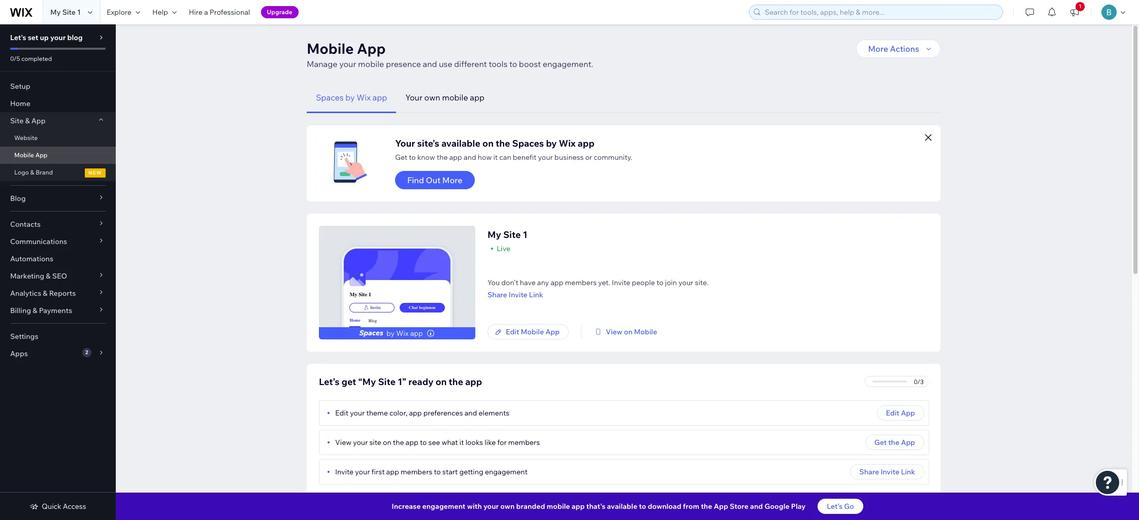 Task type: locate. For each thing, give the bounding box(es) containing it.
google
[[765, 503, 790, 512]]

engagement.
[[543, 59, 594, 69]]

2 vertical spatial my site 1
[[350, 292, 372, 298]]

get up share invite link
[[875, 439, 887, 448]]

it
[[494, 153, 498, 162], [460, 439, 464, 448]]

0 vertical spatial available
[[442, 138, 481, 149]]

1 horizontal spatial wix
[[397, 329, 409, 338]]

wix inside your site's available on the spaces by wix app get to know the app and how it can benefit your business or community.
[[559, 138, 576, 149]]

0 vertical spatial let's
[[319, 377, 340, 388]]

setup link
[[0, 78, 116, 95]]

don't
[[502, 279, 519, 288]]

your down 'presence'
[[406, 93, 423, 103]]

your right benefit on the top left of the page
[[539, 153, 553, 162]]

1 vertical spatial engagement
[[423, 503, 466, 512]]

0 vertical spatial my site 1
[[50, 8, 81, 17]]

get inside button
[[875, 439, 887, 448]]

engagement
[[485, 468, 528, 477], [423, 503, 466, 512]]

& up website at the top of the page
[[25, 116, 30, 126]]

0 vertical spatial wix
[[357, 93, 371, 103]]

website
[[14, 134, 38, 142]]

it left "can"
[[494, 153, 498, 162]]

own down use
[[425, 93, 441, 103]]

available
[[442, 138, 481, 149], [608, 503, 638, 512]]

my site 1 up home blog
[[350, 292, 372, 298]]

2 horizontal spatial members
[[565, 279, 597, 288]]

1 vertical spatial share invite link button
[[851, 465, 925, 480]]

0/5 completed
[[10, 55, 52, 63]]

home for home
[[10, 99, 30, 108]]

what
[[442, 439, 458, 448]]

have
[[520, 279, 536, 288]]

mobile
[[358, 59, 384, 69], [442, 93, 468, 103], [547, 503, 570, 512]]

& left seo
[[46, 272, 51, 281]]

it right what
[[460, 439, 464, 448]]

your for own
[[406, 93, 423, 103]]

and left use
[[423, 59, 437, 69]]

the right from at the bottom right of the page
[[701, 503, 713, 512]]

& left reports
[[43, 289, 48, 298]]

the up preferences
[[449, 377, 464, 388]]

site
[[62, 8, 76, 17], [10, 116, 24, 126], [504, 229, 521, 241], [359, 292, 368, 298], [378, 377, 396, 388]]

site up home blog
[[359, 292, 368, 298]]

preferences
[[424, 409, 463, 418]]

0 vertical spatial your
[[406, 93, 423, 103]]

by inside 'button'
[[346, 93, 355, 103]]

2 horizontal spatial wix
[[559, 138, 576, 149]]

2 horizontal spatial mobile
[[547, 503, 570, 512]]

1 vertical spatial home
[[350, 319, 361, 323]]

blog inside home blog
[[369, 319, 377, 324]]

2 vertical spatial by
[[387, 329, 395, 338]]

& inside marketing & seo dropdown button
[[46, 272, 51, 281]]

hire
[[189, 8, 203, 17]]

0 vertical spatial share invite link button
[[488, 291, 709, 300]]

any
[[538, 279, 549, 288]]

home inside sidebar "element"
[[10, 99, 30, 108]]

let's left go
[[828, 503, 843, 512]]

invite down the don't at the bottom left of page
[[509, 291, 528, 300]]

your right manage at the top of the page
[[340, 59, 357, 69]]

app
[[357, 40, 386, 57], [31, 116, 46, 126], [35, 151, 48, 159], [546, 328, 560, 337], [902, 409, 916, 418], [902, 439, 916, 448], [714, 503, 729, 512]]

1 vertical spatial get
[[875, 439, 887, 448]]

getting
[[460, 468, 484, 477]]

tab list
[[307, 82, 941, 113]]

app down 'presence'
[[373, 93, 387, 103]]

& inside the site & app dropdown button
[[25, 116, 30, 126]]

0 horizontal spatial engagement
[[423, 503, 466, 512]]

0 horizontal spatial spaces
[[316, 93, 344, 103]]

your
[[406, 93, 423, 103], [395, 138, 416, 149]]

and left how on the top
[[464, 153, 477, 162]]

mobile app manage your mobile presence and use different tools to boost engagement.
[[307, 40, 594, 69]]

your site's available on the spaces by wix app get to know the app and how it can benefit your business or community.
[[395, 138, 633, 162]]

your left first
[[355, 468, 370, 477]]

app up or
[[578, 138, 595, 149]]

more right out
[[443, 175, 463, 186]]

0 horizontal spatial home
[[10, 99, 30, 108]]

my up the live
[[488, 229, 502, 241]]

1 inside button
[[1080, 3, 1082, 10]]

1 vertical spatial your
[[395, 138, 416, 149]]

mobile
[[307, 40, 354, 57], [14, 151, 34, 159], [521, 328, 544, 337], [635, 328, 658, 337]]

1 vertical spatial wix
[[559, 138, 576, 149]]

professional
[[210, 8, 250, 17]]

0 horizontal spatial share
[[488, 291, 508, 300]]

members left "yet."
[[565, 279, 597, 288]]

mobile inside sidebar "element"
[[14, 151, 34, 159]]

edit for edit mobile app
[[506, 328, 520, 337]]

0 vertical spatial blog
[[10, 194, 26, 203]]

let's left get
[[319, 377, 340, 388]]

my up let's set up your blog
[[50, 8, 61, 17]]

view down the you don't have any app members yet. invite people to join your site. share invite link
[[606, 328, 623, 337]]

0 horizontal spatial view
[[335, 439, 352, 448]]

site up the live
[[504, 229, 521, 241]]

0 vertical spatial more
[[869, 44, 889, 54]]

0 vertical spatial link
[[530, 291, 544, 300]]

site up website at the top of the page
[[10, 116, 24, 126]]

available right that's on the bottom
[[608, 503, 638, 512]]

app inside the you don't have any app members yet. invite people to join your site. share invite link
[[551, 279, 564, 288]]

home link
[[0, 95, 116, 112]]

and right store
[[751, 503, 764, 512]]

app right any
[[551, 279, 564, 288]]

mobile right the branded
[[547, 503, 570, 512]]

app inside mobile app link
[[35, 151, 48, 159]]

1 vertical spatial it
[[460, 439, 464, 448]]

reports
[[49, 289, 76, 298]]

1 vertical spatial available
[[608, 503, 638, 512]]

view left site
[[335, 439, 352, 448]]

find
[[408, 175, 424, 186]]

mobile left 'presence'
[[358, 59, 384, 69]]

edit app
[[887, 409, 916, 418]]

0 vertical spatial spaces
[[316, 93, 344, 103]]

0 horizontal spatial let's
[[319, 377, 340, 388]]

0 vertical spatial view
[[606, 328, 623, 337]]

1 horizontal spatial share
[[860, 468, 880, 477]]

to inside the you don't have any app members yet. invite people to join your site. share invite link
[[657, 279, 664, 288]]

upgrade
[[267, 8, 293, 16]]

my up home blog
[[350, 292, 358, 298]]

1 horizontal spatial spaces
[[513, 138, 544, 149]]

0 horizontal spatial my site 1
[[50, 8, 81, 17]]

0 vertical spatial get
[[395, 153, 408, 162]]

use
[[439, 59, 453, 69]]

app inside edit app button
[[902, 409, 916, 418]]

download
[[648, 503, 682, 512]]

blog
[[10, 194, 26, 203], [369, 319, 377, 324]]

1 vertical spatial my
[[488, 229, 502, 241]]

your right up
[[50, 33, 66, 42]]

get left know
[[395, 153, 408, 162]]

1 horizontal spatial mobile
[[442, 93, 468, 103]]

edit for edit app
[[887, 409, 900, 418]]

get the app
[[875, 439, 916, 448]]

0 horizontal spatial mobile
[[358, 59, 384, 69]]

Search for tools, apps, help & more... field
[[762, 5, 1000, 19]]

mobile down website at the top of the page
[[14, 151, 34, 159]]

you don't have any app members yet. invite people to join your site. share invite link
[[488, 279, 709, 300]]

share invite link button
[[488, 291, 709, 300], [851, 465, 925, 480]]

mobile inside mobile app manage your mobile presence and use different tools to boost engagement.
[[307, 40, 354, 57]]

engagement left with
[[423, 503, 466, 512]]

on
[[483, 138, 494, 149], [624, 328, 633, 337], [436, 377, 447, 388], [383, 439, 392, 448]]

0 horizontal spatial get
[[395, 153, 408, 162]]

own left the branded
[[501, 503, 515, 512]]

more actions button
[[857, 40, 941, 58]]

mobile inside button
[[442, 93, 468, 103]]

1 horizontal spatial blog
[[369, 319, 377, 324]]

2 horizontal spatial by
[[546, 138, 557, 149]]

"my
[[359, 377, 376, 388]]

1 horizontal spatial my site 1
[[350, 292, 372, 298]]

members left "start"
[[401, 468, 433, 477]]

edit up get the app button
[[887, 409, 900, 418]]

share invite link button down "yet."
[[488, 291, 709, 300]]

contacts
[[10, 220, 41, 229]]

invite down get the app
[[881, 468, 900, 477]]

1 horizontal spatial home
[[350, 319, 361, 323]]

your left "site's"
[[395, 138, 416, 149]]

1 vertical spatial mobile
[[442, 93, 468, 103]]

0 horizontal spatial available
[[442, 138, 481, 149]]

join
[[666, 279, 678, 288]]

0 vertical spatial own
[[425, 93, 441, 103]]

0 horizontal spatial blog
[[10, 194, 26, 203]]

home
[[10, 99, 30, 108], [350, 319, 361, 323]]

seo
[[52, 272, 67, 281]]

& right the billing
[[33, 306, 37, 316]]

community.
[[594, 153, 633, 162]]

& inside analytics & reports popup button
[[43, 289, 48, 298]]

my site 1 up the live
[[488, 229, 528, 241]]

increase
[[392, 503, 421, 512]]

home for home blog
[[350, 319, 361, 323]]

view
[[606, 328, 623, 337], [335, 439, 352, 448]]

mobile down use
[[442, 93, 468, 103]]

for
[[498, 439, 507, 448]]

to right tools
[[510, 59, 518, 69]]

home inside home blog
[[350, 319, 361, 323]]

0 vertical spatial by
[[346, 93, 355, 103]]

your inside button
[[406, 93, 423, 103]]

1 vertical spatial own
[[501, 503, 515, 512]]

and
[[423, 59, 437, 69], [464, 153, 477, 162], [465, 409, 477, 418], [751, 503, 764, 512]]

edit
[[506, 328, 520, 337], [335, 409, 349, 418], [887, 409, 900, 418]]

2 horizontal spatial my
[[488, 229, 502, 241]]

edit down the don't at the bottom left of page
[[506, 328, 520, 337]]

the up share invite link
[[889, 439, 900, 448]]

mobile up manage at the top of the page
[[307, 40, 354, 57]]

1 horizontal spatial more
[[869, 44, 889, 54]]

members right for at the left bottom of page
[[509, 439, 540, 448]]

1 horizontal spatial view
[[606, 328, 623, 337]]

0 horizontal spatial more
[[443, 175, 463, 186]]

help
[[152, 8, 168, 17]]

link down get the app
[[902, 468, 916, 477]]

can
[[500, 153, 512, 162]]

your own mobile app button
[[397, 82, 494, 113]]

to left download
[[639, 503, 647, 512]]

share invite link button down get the app
[[851, 465, 925, 480]]

0 horizontal spatial link
[[530, 291, 544, 300]]

0 horizontal spatial edit
[[335, 409, 349, 418]]

1 vertical spatial by
[[546, 138, 557, 149]]

1 vertical spatial let's
[[828, 503, 843, 512]]

analytics
[[10, 289, 41, 298]]

& inside the 'billing & payments' popup button
[[33, 306, 37, 316]]

app left that's on the bottom
[[572, 503, 585, 512]]

spaces down manage at the top of the page
[[316, 93, 344, 103]]

1 horizontal spatial it
[[494, 153, 498, 162]]

2 horizontal spatial my site 1
[[488, 229, 528, 241]]

share down 'you'
[[488, 291, 508, 300]]

your inside your site's available on the spaces by wix app get to know the app and how it can benefit your business or community.
[[539, 153, 553, 162]]

engagement down for at the left bottom of page
[[485, 468, 528, 477]]

0 vertical spatial home
[[10, 99, 30, 108]]

to left "start"
[[434, 468, 441, 477]]

0 horizontal spatial members
[[401, 468, 433, 477]]

app up elements
[[466, 377, 483, 388]]

app down different
[[470, 93, 485, 103]]

help button
[[146, 0, 183, 24]]

more actions
[[869, 44, 920, 54]]

2 vertical spatial my
[[350, 292, 358, 298]]

mobile inside button
[[521, 328, 544, 337]]

0 vertical spatial members
[[565, 279, 597, 288]]

0 horizontal spatial wix
[[357, 93, 371, 103]]

0 vertical spatial it
[[494, 153, 498, 162]]

the right know
[[437, 153, 448, 162]]

0 horizontal spatial own
[[425, 93, 441, 103]]

to inside your site's available on the spaces by wix app get to know the app and how it can benefit your business or community.
[[409, 153, 416, 162]]

your inside mobile app manage your mobile presence and use different tools to boost engagement.
[[340, 59, 357, 69]]

to left join
[[657, 279, 664, 288]]

tab list containing spaces by wix app
[[307, 82, 941, 113]]

wix inside 'button'
[[357, 93, 371, 103]]

and left elements
[[465, 409, 477, 418]]

marketing & seo button
[[0, 268, 116, 285]]

share down get the app button
[[860, 468, 880, 477]]

get
[[395, 153, 408, 162], [875, 439, 887, 448]]

invite right "yet."
[[612, 279, 631, 288]]

available up how on the top
[[442, 138, 481, 149]]

analytics & reports
[[10, 289, 76, 298]]

edit down get
[[335, 409, 349, 418]]

0 vertical spatial my
[[50, 8, 61, 17]]

1 vertical spatial blog
[[369, 319, 377, 324]]

theme
[[367, 409, 388, 418]]

link down any
[[530, 291, 544, 300]]

0 vertical spatial mobile
[[358, 59, 384, 69]]

0 horizontal spatial by
[[346, 93, 355, 103]]

tools
[[489, 59, 508, 69]]

1 vertical spatial link
[[902, 468, 916, 477]]

1 horizontal spatial let's
[[828, 503, 843, 512]]

1 horizontal spatial edit
[[506, 328, 520, 337]]

your own mobile app
[[406, 93, 485, 103]]

let's inside button
[[828, 503, 843, 512]]

boost
[[519, 59, 541, 69]]

mobile down have
[[521, 328, 544, 337]]

1 vertical spatial more
[[443, 175, 463, 186]]

2
[[85, 350, 88, 356]]

branded
[[517, 503, 546, 512]]

1 vertical spatial spaces
[[513, 138, 544, 149]]

0 vertical spatial share
[[488, 291, 508, 300]]

get
[[342, 377, 356, 388]]

1 vertical spatial view
[[335, 439, 352, 448]]

looks
[[466, 439, 483, 448]]

your inside your site's available on the spaces by wix app get to know the app and how it can benefit your business or community.
[[395, 138, 416, 149]]

view on mobile
[[606, 328, 658, 337]]

2 vertical spatial mobile
[[547, 503, 570, 512]]

spaces up benefit on the top left of the page
[[513, 138, 544, 149]]

increase engagement with your own branded mobile app that's available to download from the app store and google play
[[392, 503, 806, 512]]

2 horizontal spatial edit
[[887, 409, 900, 418]]

more left actions
[[869, 44, 889, 54]]

my site 1 up the blog
[[50, 8, 81, 17]]

site up the blog
[[62, 8, 76, 17]]

1 horizontal spatial get
[[875, 439, 887, 448]]

1 horizontal spatial members
[[509, 439, 540, 448]]

live
[[497, 244, 511, 254]]

your right join
[[679, 279, 694, 288]]

upgrade button
[[261, 6, 299, 18]]

0 horizontal spatial share invite link button
[[488, 291, 709, 300]]

to left know
[[409, 153, 416, 162]]

& for marketing
[[46, 272, 51, 281]]

settings link
[[0, 328, 116, 346]]

set
[[28, 33, 38, 42]]

like
[[485, 439, 496, 448]]

1 horizontal spatial engagement
[[485, 468, 528, 477]]

and inside your site's available on the spaces by wix app get to know the app and how it can benefit your business or community.
[[464, 153, 477, 162]]

business
[[555, 153, 584, 162]]

link inside the you don't have any app members yet. invite people to join your site. share invite link
[[530, 291, 544, 300]]

& right logo
[[30, 169, 34, 176]]



Task type: describe. For each thing, give the bounding box(es) containing it.
app inside the site & app dropdown button
[[31, 116, 46, 126]]

the inside button
[[889, 439, 900, 448]]

your right with
[[484, 503, 499, 512]]

1 vertical spatial share
[[860, 468, 880, 477]]

settings
[[10, 332, 38, 342]]

0/3
[[915, 378, 925, 386]]

see
[[429, 439, 440, 448]]

1 horizontal spatial available
[[608, 503, 638, 512]]

to left see
[[420, 439, 427, 448]]

color,
[[390, 409, 408, 418]]

spaces by wix app
[[316, 93, 387, 103]]

go
[[845, 503, 855, 512]]

view for view your site on the app to see what it looks like for members
[[335, 439, 352, 448]]

mobile inside mobile app manage your mobile presence and use different tools to boost engagement.
[[358, 59, 384, 69]]

site left 1"
[[378, 377, 396, 388]]

completed
[[21, 55, 52, 63]]

let's get "my site 1" ready on the app
[[319, 377, 483, 388]]

get inside your site's available on the spaces by wix app get to know the app and how it can benefit your business or community.
[[395, 153, 408, 162]]

your inside sidebar "element"
[[50, 33, 66, 42]]

edit mobile app
[[506, 328, 560, 337]]

1 vertical spatial members
[[509, 439, 540, 448]]

people
[[632, 279, 656, 288]]

2 vertical spatial members
[[401, 468, 433, 477]]

more inside "popup button"
[[869, 44, 889, 54]]

hire a professional link
[[183, 0, 256, 24]]

invite up home blog
[[371, 306, 381, 311]]

share inside the you don't have any app members yet. invite people to join your site. share invite link
[[488, 291, 508, 300]]

your left site
[[353, 439, 368, 448]]

more inside button
[[443, 175, 463, 186]]

know
[[418, 153, 435, 162]]

mobile app link
[[0, 147, 116, 164]]

first
[[372, 468, 385, 477]]

store
[[730, 503, 749, 512]]

site inside the site & app dropdown button
[[10, 116, 24, 126]]

app left see
[[406, 439, 419, 448]]

billing
[[10, 306, 31, 316]]

how
[[478, 153, 492, 162]]

by wix app
[[387, 329, 423, 338]]

site's
[[418, 138, 440, 149]]

& for logo
[[30, 169, 34, 176]]

payments
[[39, 306, 72, 316]]

on inside your site's available on the spaces by wix app get to know the app and how it can benefit your business or community.
[[483, 138, 494, 149]]

marketing
[[10, 272, 44, 281]]

1"
[[398, 377, 407, 388]]

1 horizontal spatial my
[[350, 292, 358, 298]]

billing & payments button
[[0, 302, 116, 320]]

site.
[[696, 279, 709, 288]]

invite left first
[[335, 468, 354, 477]]

hire a professional
[[189, 8, 250, 17]]

app down chat
[[411, 329, 423, 338]]

out
[[426, 175, 441, 186]]

0 vertical spatial engagement
[[485, 468, 528, 477]]

share invite link
[[860, 468, 916, 477]]

0 horizontal spatial my
[[50, 8, 61, 17]]

manage
[[307, 59, 338, 69]]

actions
[[891, 44, 920, 54]]

with
[[467, 503, 482, 512]]

members inside the you don't have any app members yet. invite people to join your site. share invite link
[[565, 279, 597, 288]]

by inside your site's available on the spaces by wix app get to know the app and how it can benefit your business or community.
[[546, 138, 557, 149]]

your left theme
[[350, 409, 365, 418]]

let's for let's get "my site 1" ready on the app
[[319, 377, 340, 388]]

spaces inside spaces by wix app 'button'
[[316, 93, 344, 103]]

you
[[488, 279, 500, 288]]

let's
[[10, 33, 26, 42]]

edit for edit your theme color, app preferences and elements
[[335, 409, 349, 418]]

view your site on the app to see what it looks like for members
[[335, 439, 540, 448]]

0 horizontal spatial it
[[460, 439, 464, 448]]

spaces by wix app button
[[307, 82, 397, 113]]

1 horizontal spatial by
[[387, 329, 395, 338]]

mobile down people
[[635, 328, 658, 337]]

your inside the you don't have any app members yet. invite people to join your site. share invite link
[[679, 279, 694, 288]]

& for site
[[25, 116, 30, 126]]

blog
[[67, 33, 83, 42]]

site & app button
[[0, 112, 116, 130]]

spaces inside your site's available on the spaces by wix app get to know the app and how it can benefit your business or community.
[[513, 138, 544, 149]]

let's go button
[[818, 500, 864, 515]]

1 button
[[1064, 0, 1087, 24]]

from
[[684, 503, 700, 512]]

automations
[[10, 255, 53, 264]]

app inside spaces by wix app 'button'
[[373, 93, 387, 103]]

app inside the edit mobile app button
[[546, 328, 560, 337]]

edit mobile app button
[[488, 325, 569, 340]]

edit your theme color, app preferences and elements
[[335, 409, 510, 418]]

benefit
[[513, 153, 537, 162]]

0/5
[[10, 55, 20, 63]]

it inside your site's available on the spaces by wix app get to know the app and how it can benefit your business or community.
[[494, 153, 498, 162]]

1 vertical spatial my site 1
[[488, 229, 528, 241]]

app inside mobile app manage your mobile presence and use different tools to boost engagement.
[[357, 40, 386, 57]]

play
[[792, 503, 806, 512]]

start
[[443, 468, 458, 477]]

1 horizontal spatial link
[[902, 468, 916, 477]]

1 horizontal spatial share invite link button
[[851, 465, 925, 480]]

communications button
[[0, 233, 116, 251]]

the up "can"
[[496, 138, 511, 149]]

your for site's
[[395, 138, 416, 149]]

available inside your site's available on the spaces by wix app get to know the app and how it can benefit your business or community.
[[442, 138, 481, 149]]

1 horizontal spatial own
[[501, 503, 515, 512]]

automations link
[[0, 251, 116, 268]]

find out more
[[408, 175, 463, 186]]

view on mobile button
[[594, 328, 658, 337]]

& for analytics
[[43, 289, 48, 298]]

beginnen
[[419, 306, 436, 311]]

quick access button
[[30, 503, 86, 512]]

apps
[[10, 350, 28, 359]]

app right color,
[[409, 409, 422, 418]]

billing & payments
[[10, 306, 72, 316]]

sidebar element
[[0, 24, 116, 521]]

marketing & seo
[[10, 272, 67, 281]]

app right first
[[387, 468, 399, 477]]

own inside button
[[425, 93, 441, 103]]

app inside button
[[902, 439, 916, 448]]

elements
[[479, 409, 510, 418]]

website link
[[0, 130, 116, 147]]

site
[[370, 439, 382, 448]]

new
[[88, 170, 102, 176]]

view for view on mobile
[[606, 328, 623, 337]]

let's for let's go
[[828, 503, 843, 512]]

the right site
[[393, 439, 404, 448]]

home blog
[[350, 319, 377, 324]]

brand
[[36, 169, 53, 176]]

app inside your own mobile app button
[[470, 93, 485, 103]]

communications
[[10, 237, 67, 246]]

presence
[[386, 59, 421, 69]]

to inside mobile app manage your mobile presence and use different tools to boost engagement.
[[510, 59, 518, 69]]

2 vertical spatial wix
[[397, 329, 409, 338]]

logo
[[14, 169, 29, 176]]

ready
[[409, 377, 434, 388]]

blog inside popup button
[[10, 194, 26, 203]]

app left how on the top
[[450, 153, 462, 162]]

& for billing
[[33, 306, 37, 316]]

quick
[[42, 503, 61, 512]]

different
[[455, 59, 487, 69]]

analytics & reports button
[[0, 285, 116, 302]]

and inside mobile app manage your mobile presence and use different tools to boost engagement.
[[423, 59, 437, 69]]

site & app
[[10, 116, 46, 126]]

find out more button
[[395, 171, 475, 190]]



Task type: vqa. For each thing, say whether or not it's contained in the screenshot.
'custom'
no



